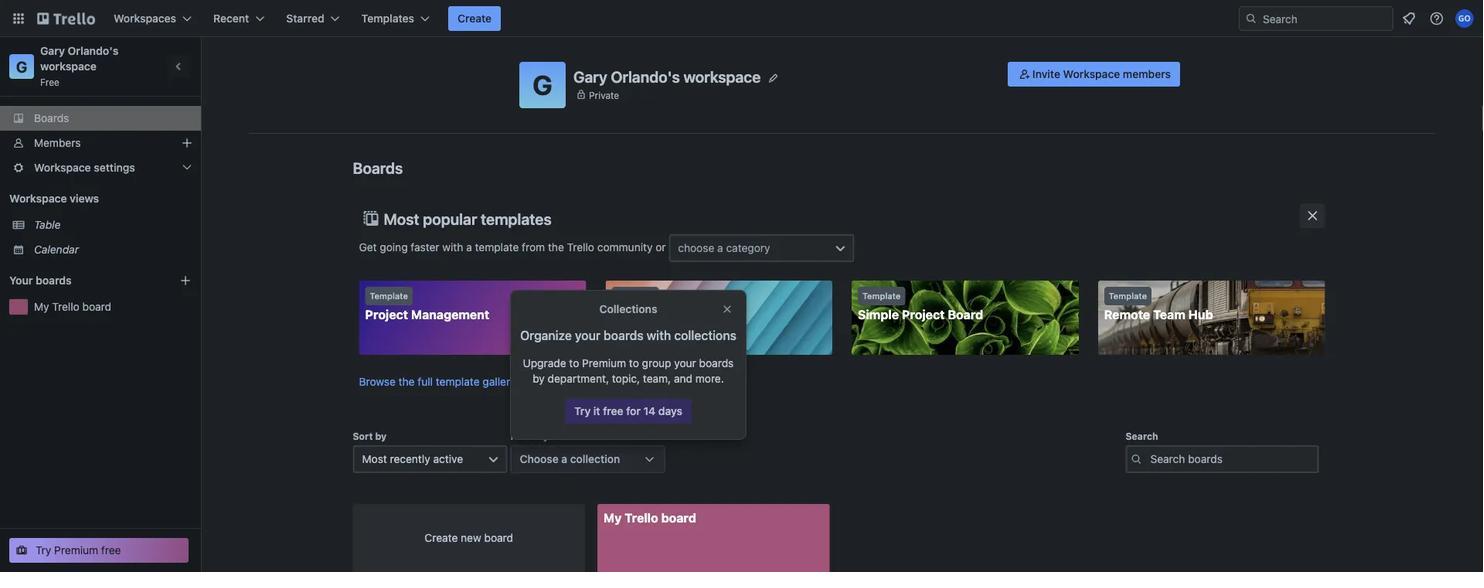 Task type: vqa. For each thing, say whether or not it's contained in the screenshot.
1st "Member" from the top
no



Task type: locate. For each thing, give the bounding box(es) containing it.
0 vertical spatial my trello board link
[[34, 299, 192, 315]]

a
[[466, 241, 472, 253], [717, 242, 723, 254], [562, 453, 568, 465]]

with right faster
[[442, 241, 463, 253]]

0 vertical spatial trello
[[567, 241, 594, 253]]

create
[[458, 12, 492, 25], [425, 531, 458, 544]]

0 horizontal spatial my trello board
[[34, 300, 111, 313]]

1 horizontal spatial with
[[647, 328, 671, 343]]

team
[[1153, 307, 1186, 322]]

get going faster with a template from the trello community or
[[359, 241, 669, 253]]

try
[[574, 405, 591, 417], [36, 544, 51, 557]]

0 vertical spatial boards
[[34, 112, 69, 124]]

1 vertical spatial create
[[425, 531, 458, 544]]

trello
[[567, 241, 594, 253], [52, 300, 79, 313], [625, 511, 658, 525]]

settings
[[94, 161, 135, 174]]

1 vertical spatial orlando's
[[611, 67, 680, 86]]

0 vertical spatial the
[[548, 241, 564, 253]]

1 horizontal spatial project
[[902, 307, 945, 322]]

1 vertical spatial boards
[[604, 328, 644, 343]]

1 vertical spatial free
[[101, 544, 121, 557]]

template inside the template remote team hub
[[1109, 291, 1147, 301]]

1 horizontal spatial try
[[574, 405, 591, 417]]

workspace inside dropdown button
[[34, 161, 91, 174]]

workspace right invite at the top right of the page
[[1063, 68, 1120, 80]]

0 horizontal spatial boards
[[34, 112, 69, 124]]

templates button
[[352, 6, 439, 31]]

with for a
[[442, 241, 463, 253]]

g inside button
[[533, 69, 553, 101]]

template remote team hub
[[1104, 291, 1213, 322]]

gary inside gary orlando's workspace free
[[40, 44, 65, 57]]

boards up more.
[[699, 357, 734, 369]]

by right sort on the bottom left
[[375, 431, 387, 441]]

a down most popular templates
[[466, 241, 472, 253]]

for
[[626, 405, 641, 417]]

back to home image
[[37, 6, 95, 31]]

template down templates
[[475, 241, 519, 253]]

starred button
[[277, 6, 349, 31]]

workspace up table
[[9, 192, 67, 205]]

0 vertical spatial free
[[603, 405, 624, 417]]

template inside template simple project board
[[863, 291, 901, 301]]

try it free for 14 days button
[[565, 399, 692, 424]]

gary up free
[[40, 44, 65, 57]]

0 vertical spatial boards
[[36, 274, 72, 287]]

0 horizontal spatial my
[[34, 300, 49, 313]]

2 vertical spatial board
[[484, 531, 513, 544]]

try inside try it free for 14 days button
[[574, 405, 591, 417]]

try premium free button
[[9, 538, 189, 563]]

filter by
[[511, 431, 549, 441]]

a right choose
[[717, 242, 723, 254]]

1 vertical spatial board
[[661, 511, 696, 525]]

organize your boards with collections
[[520, 328, 737, 343]]

2 horizontal spatial trello
[[625, 511, 658, 525]]

0 horizontal spatial g
[[16, 57, 27, 75]]

1 horizontal spatial boards
[[604, 328, 644, 343]]

orlando's down 'back to home' image
[[68, 44, 118, 57]]

0 vertical spatial try
[[574, 405, 591, 417]]

0 vertical spatial premium
[[582, 357, 626, 369]]

organize
[[520, 328, 572, 343]]

boards link
[[0, 106, 201, 131]]

1 horizontal spatial to
[[629, 357, 639, 369]]

project left management
[[365, 307, 408, 322]]

1 horizontal spatial free
[[603, 405, 624, 417]]

template simple project board
[[858, 291, 984, 322]]

by right filter
[[537, 431, 549, 441]]

choose
[[520, 453, 559, 465]]

collections
[[674, 328, 737, 343]]

1 vertical spatial most
[[362, 453, 387, 465]]

orlando's
[[68, 44, 118, 57], [611, 67, 680, 86]]

0 vertical spatial gary
[[40, 44, 65, 57]]

0 horizontal spatial boards
[[36, 274, 72, 287]]

choose a collection button
[[511, 445, 665, 473]]

0 vertical spatial create
[[458, 12, 492, 25]]

boards down kanban
[[604, 328, 644, 343]]

faster
[[411, 241, 440, 253]]

most popular templates
[[384, 209, 552, 228]]

choose
[[678, 242, 714, 254]]

try inside try premium free button
[[36, 544, 51, 557]]

my down collection
[[604, 511, 622, 525]]

1 horizontal spatial your
[[674, 357, 696, 369]]

workspace settings button
[[0, 155, 201, 180]]

gary orlando's workspace
[[574, 67, 761, 86]]

board
[[82, 300, 111, 313], [661, 511, 696, 525], [484, 531, 513, 544]]

0 horizontal spatial workspace
[[40, 60, 97, 73]]

your right organize
[[575, 328, 601, 343]]

by down upgrade
[[533, 372, 545, 385]]

to
[[569, 357, 579, 369], [629, 357, 639, 369]]

template
[[475, 241, 519, 253], [436, 375, 480, 388]]

most
[[384, 209, 419, 228], [362, 453, 387, 465]]

1 vertical spatial trello
[[52, 300, 79, 313]]

1 horizontal spatial my trello board
[[604, 511, 696, 525]]

group
[[642, 357, 671, 369]]

workspace navigation collapse icon image
[[169, 56, 190, 77]]

template
[[370, 291, 408, 301], [616, 291, 654, 301], [863, 291, 901, 301], [1109, 291, 1147, 301], [660, 307, 715, 322]]

orlando's inside gary orlando's workspace free
[[68, 44, 118, 57]]

my trello board link
[[34, 299, 192, 315], [598, 504, 830, 572]]

0 horizontal spatial project
[[365, 307, 408, 322]]

g for the g button
[[533, 69, 553, 101]]

0 horizontal spatial premium
[[54, 544, 98, 557]]

your up and
[[674, 357, 696, 369]]

new
[[461, 531, 481, 544]]

most up going
[[384, 209, 419, 228]]

template inside template project management
[[370, 291, 408, 301]]

invite workspace members button
[[1008, 62, 1180, 87]]

1 vertical spatial try
[[36, 544, 51, 557]]

management
[[411, 307, 490, 322]]

1 vertical spatial workspace
[[34, 161, 91, 174]]

1 horizontal spatial workspace
[[684, 67, 761, 86]]

1 horizontal spatial boards
[[353, 158, 403, 177]]

2 project from the left
[[902, 307, 945, 322]]

1 vertical spatial your
[[674, 357, 696, 369]]

1 horizontal spatial premium
[[582, 357, 626, 369]]

1 vertical spatial boards
[[353, 158, 403, 177]]

boards
[[34, 112, 69, 124], [353, 158, 403, 177]]

my
[[34, 300, 49, 313], [604, 511, 622, 525]]

boards inside upgrade to premium to group your boards by department, topic, team, and more.
[[699, 357, 734, 369]]

project inside template simple project board
[[902, 307, 945, 322]]

search image
[[1245, 12, 1258, 25]]

1 vertical spatial the
[[399, 375, 415, 388]]

1 vertical spatial gary
[[574, 67, 607, 86]]

gary up the private
[[574, 67, 607, 86]]

workspaces button
[[104, 6, 201, 31]]

0 horizontal spatial your
[[575, 328, 601, 343]]

0 vertical spatial orlando's
[[68, 44, 118, 57]]

sort by
[[353, 431, 387, 441]]

get
[[359, 241, 377, 253]]

1 horizontal spatial my
[[604, 511, 622, 525]]

hub
[[1189, 307, 1213, 322]]

1 vertical spatial with
[[647, 328, 671, 343]]

0 horizontal spatial free
[[101, 544, 121, 557]]

workspace inside button
[[1063, 68, 1120, 80]]

2 vertical spatial trello
[[625, 511, 658, 525]]

1 vertical spatial template
[[436, 375, 480, 388]]

workspace down the members
[[34, 161, 91, 174]]

0 horizontal spatial gary
[[40, 44, 65, 57]]

1 horizontal spatial orlando's
[[611, 67, 680, 86]]

workspace down primary element
[[684, 67, 761, 86]]

1 to from the left
[[569, 357, 579, 369]]

0 vertical spatial board
[[82, 300, 111, 313]]

upgrade to premium to group your boards by department, topic, team, and more.
[[523, 357, 734, 385]]

1 vertical spatial premium
[[54, 544, 98, 557]]

a inside button
[[562, 453, 568, 465]]

your inside upgrade to premium to group your boards by department, topic, team, and more.
[[674, 357, 696, 369]]

g left the private
[[533, 69, 553, 101]]

0 vertical spatial with
[[442, 241, 463, 253]]

try for try it free for 14 days
[[574, 405, 591, 417]]

2 horizontal spatial boards
[[699, 357, 734, 369]]

your boards with 1 items element
[[9, 271, 156, 290]]

your
[[575, 328, 601, 343], [674, 357, 696, 369]]

templates
[[481, 209, 552, 228]]

template for remote
[[1109, 291, 1147, 301]]

to up 'topic,'
[[629, 357, 639, 369]]

0 horizontal spatial with
[[442, 241, 463, 253]]

try premium free
[[36, 544, 121, 557]]

0 horizontal spatial the
[[399, 375, 415, 388]]

0 vertical spatial most
[[384, 209, 419, 228]]

1 horizontal spatial board
[[484, 531, 513, 544]]

boards
[[36, 274, 72, 287], [604, 328, 644, 343], [699, 357, 734, 369]]

0 horizontal spatial orlando's
[[68, 44, 118, 57]]

sm image
[[1017, 66, 1033, 82]]

0 horizontal spatial board
[[82, 300, 111, 313]]

template right full
[[436, 375, 480, 388]]

project
[[365, 307, 408, 322], [902, 307, 945, 322]]

g down switch to… image
[[16, 57, 27, 75]]

0 horizontal spatial try
[[36, 544, 51, 557]]

create for create new board
[[425, 531, 458, 544]]

1 horizontal spatial the
[[548, 241, 564, 253]]

a right 'choose' on the left bottom
[[562, 453, 568, 465]]

most down the sort by
[[362, 453, 387, 465]]

add board image
[[179, 274, 192, 287]]

workspace for views
[[9, 192, 67, 205]]

with
[[442, 241, 463, 253], [647, 328, 671, 343]]

1 horizontal spatial gary
[[574, 67, 607, 86]]

workspace up free
[[40, 60, 97, 73]]

1 project from the left
[[365, 307, 408, 322]]

2 vertical spatial workspace
[[9, 192, 67, 205]]

0 horizontal spatial to
[[569, 357, 579, 369]]

0 notifications image
[[1400, 9, 1418, 28]]

workspace inside gary orlando's workspace free
[[40, 60, 97, 73]]

premium
[[582, 357, 626, 369], [54, 544, 98, 557]]

table
[[34, 218, 61, 231]]

g
[[16, 57, 27, 75], [533, 69, 553, 101]]

sort
[[353, 431, 373, 441]]

gary for gary orlando's workspace
[[574, 67, 607, 86]]

2 to from the left
[[629, 357, 639, 369]]

my down your boards
[[34, 300, 49, 313]]

community
[[597, 241, 653, 253]]

boards down calendar
[[36, 274, 72, 287]]

to up department, in the bottom of the page
[[569, 357, 579, 369]]

template kanban template
[[612, 291, 715, 322]]

2 horizontal spatial a
[[717, 242, 723, 254]]

gary
[[40, 44, 65, 57], [574, 67, 607, 86]]

0 vertical spatial workspace
[[1063, 68, 1120, 80]]

department,
[[548, 372, 609, 385]]

gary for gary orlando's workspace free
[[40, 44, 65, 57]]

premium inside upgrade to premium to group your boards by department, topic, team, and more.
[[582, 357, 626, 369]]

2 vertical spatial boards
[[699, 357, 734, 369]]

1 horizontal spatial g
[[533, 69, 553, 101]]

by
[[533, 372, 545, 385], [375, 431, 387, 441], [537, 431, 549, 441]]

board
[[948, 307, 984, 322]]

orlando's up the private
[[611, 67, 680, 86]]

with up group
[[647, 328, 671, 343]]

choose a collection
[[520, 453, 620, 465]]

0 vertical spatial my
[[34, 300, 49, 313]]

create inside button
[[458, 12, 492, 25]]

the left full
[[399, 375, 415, 388]]

premium inside button
[[54, 544, 98, 557]]

1 horizontal spatial a
[[562, 453, 568, 465]]

workspace settings
[[34, 161, 135, 174]]

0 horizontal spatial my trello board link
[[34, 299, 192, 315]]

calendar
[[34, 243, 79, 256]]

the right from
[[548, 241, 564, 253]]

project left board
[[902, 307, 945, 322]]

1 horizontal spatial my trello board link
[[598, 504, 830, 572]]

1 vertical spatial my trello board link
[[598, 504, 830, 572]]



Task type: describe. For each thing, give the bounding box(es) containing it.
filter
[[511, 431, 535, 441]]

free for it
[[603, 405, 624, 417]]

0 horizontal spatial trello
[[52, 300, 79, 313]]

invite
[[1033, 68, 1061, 80]]

create button
[[448, 6, 501, 31]]

open information menu image
[[1429, 11, 1445, 26]]

kanban
[[612, 307, 657, 322]]

orlando's for gary orlando's workspace free
[[68, 44, 118, 57]]

invite workspace members
[[1033, 68, 1171, 80]]

by inside upgrade to premium to group your boards by department, topic, team, and more.
[[533, 372, 545, 385]]

recent button
[[204, 6, 274, 31]]

by for filter by
[[537, 431, 549, 441]]

your boards
[[9, 274, 72, 287]]

free for premium
[[101, 544, 121, 557]]

0 vertical spatial your
[[575, 328, 601, 343]]

search
[[1126, 431, 1158, 441]]

Search text field
[[1126, 445, 1319, 473]]

category
[[726, 242, 770, 254]]

templates
[[362, 12, 414, 25]]

upgrade
[[523, 357, 566, 369]]

collections
[[599, 303, 657, 315]]

gary orlando's workspace free
[[40, 44, 121, 87]]

create for create
[[458, 12, 492, 25]]

Search field
[[1258, 7, 1393, 30]]

2 horizontal spatial board
[[661, 511, 696, 525]]

workspace for gary orlando's workspace
[[684, 67, 761, 86]]

popular
[[423, 209, 477, 228]]

members link
[[0, 131, 201, 155]]

topic,
[[612, 372, 640, 385]]

0 horizontal spatial a
[[466, 241, 472, 253]]

browse the full template gallery link
[[359, 375, 516, 388]]

workspace views
[[9, 192, 99, 205]]

free
[[40, 77, 60, 87]]

orlando's for gary orlando's workspace
[[611, 67, 680, 86]]

0 vertical spatial template
[[475, 241, 519, 253]]

browse the full template gallery
[[359, 375, 516, 388]]

collection
[[570, 453, 620, 465]]

gallery
[[483, 375, 516, 388]]

primary element
[[0, 0, 1483, 37]]

workspaces
[[114, 12, 176, 25]]

full
[[418, 375, 433, 388]]

workspace for settings
[[34, 161, 91, 174]]

try it free for 14 days
[[574, 405, 683, 417]]

simple
[[858, 307, 899, 322]]

more.
[[696, 372, 724, 385]]

your
[[9, 274, 33, 287]]

most recently active
[[362, 453, 463, 465]]

browse
[[359, 375, 396, 388]]

gary orlando (garyorlando) image
[[1456, 9, 1474, 28]]

most for most popular templates
[[384, 209, 419, 228]]

calendar link
[[34, 242, 192, 257]]

g for g link at top
[[16, 57, 27, 75]]

days
[[659, 405, 683, 417]]

1 vertical spatial my
[[604, 511, 622, 525]]

with for collections
[[647, 328, 671, 343]]

going
[[380, 241, 408, 253]]

1 horizontal spatial trello
[[567, 241, 594, 253]]

by for sort by
[[375, 431, 387, 441]]

template project management
[[365, 291, 490, 322]]

or
[[656, 241, 666, 253]]

recently
[[390, 453, 430, 465]]

from
[[522, 241, 545, 253]]

1 vertical spatial my trello board
[[604, 511, 696, 525]]

close popover image
[[721, 303, 734, 315]]

a for choose a collection
[[562, 453, 568, 465]]

private
[[589, 89, 619, 100]]

template for project
[[370, 291, 408, 301]]

members
[[34, 136, 81, 149]]

gary orlando's workspace link
[[40, 44, 121, 73]]

remote
[[1104, 307, 1150, 322]]

it
[[594, 405, 600, 417]]

a for choose a category
[[717, 242, 723, 254]]

g button
[[519, 62, 566, 108]]

team,
[[643, 372, 671, 385]]

try for try premium free
[[36, 544, 51, 557]]

project inside template project management
[[365, 307, 408, 322]]

active
[[433, 453, 463, 465]]

14
[[644, 405, 656, 417]]

switch to… image
[[11, 11, 26, 26]]

most for most recently active
[[362, 453, 387, 465]]

views
[[70, 192, 99, 205]]

template for kanban
[[616, 291, 654, 301]]

members
[[1123, 68, 1171, 80]]

table link
[[34, 217, 192, 233]]

choose a category
[[678, 242, 770, 254]]

recent
[[213, 12, 249, 25]]

template for simple
[[863, 291, 901, 301]]

0 vertical spatial my trello board
[[34, 300, 111, 313]]

create new board
[[425, 531, 513, 544]]

and
[[674, 372, 693, 385]]

starred
[[286, 12, 324, 25]]

workspace for gary orlando's workspace free
[[40, 60, 97, 73]]

g link
[[9, 54, 34, 79]]



